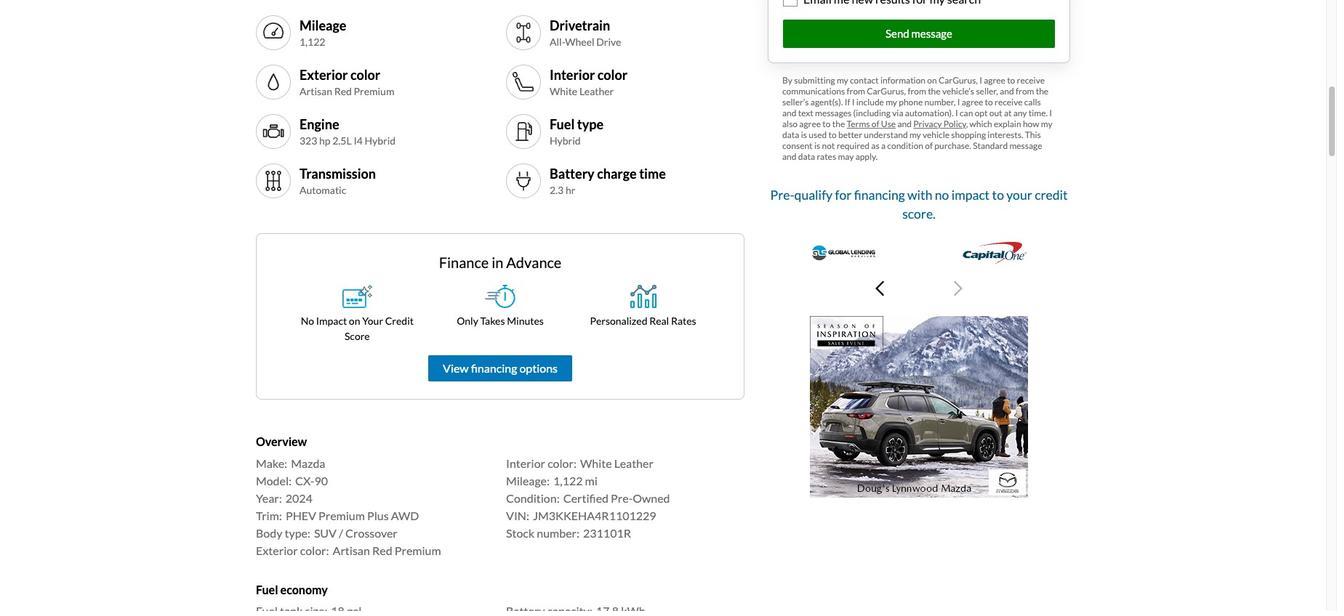 Task type: describe. For each thing, give the bounding box(es) containing it.
number:
[[537, 526, 580, 540]]

interior color image
[[512, 71, 535, 94]]

automatic
[[300, 184, 346, 196]]

fuel economy
[[256, 583, 328, 597]]

standard
[[973, 140, 1008, 151]]

communications
[[782, 86, 845, 97]]

1,122 inside mileage 1,122
[[300, 36, 325, 48]]

mileage:
[[506, 474, 550, 488]]

vehicle's
[[942, 86, 974, 97]]

exterior color artisan red premium
[[300, 67, 394, 98]]

takes
[[480, 315, 505, 328]]

financing inside "pre-qualify for financing with no impact to your credit score."
[[854, 187, 905, 203]]

my left phone
[[886, 97, 897, 107]]

transmission automatic
[[300, 166, 376, 196]]

use
[[881, 118, 896, 129]]

wheel
[[565, 36, 595, 48]]

battery charge time 2.3 hr
[[550, 166, 666, 196]]

pre- inside interior color: white leather mileage: 1,122 mi condition: certified pre-owned vin: jm3kkeha4r1101229 stock number: 231101r
[[611, 491, 633, 505]]

may
[[838, 151, 854, 162]]

2 vertical spatial agree
[[799, 118, 821, 129]]

phev
[[286, 509, 316, 523]]

fuel type hybrid
[[550, 116, 604, 147]]

terms of use and privacy policy
[[847, 118, 966, 129]]

cx-
[[295, 474, 314, 488]]

mi
[[585, 474, 598, 488]]

0 vertical spatial of
[[872, 118, 880, 129]]

plus
[[367, 509, 389, 523]]

2 horizontal spatial the
[[1036, 86, 1049, 97]]

understand
[[864, 129, 908, 140]]

how
[[1023, 118, 1039, 129]]

as
[[871, 140, 880, 151]]

qualify
[[794, 187, 833, 203]]

send message
[[886, 27, 952, 40]]

send message button
[[783, 20, 1055, 48]]

used
[[809, 129, 827, 140]]

i right 'vehicle's'
[[980, 75, 982, 86]]

1 vertical spatial data
[[798, 151, 815, 162]]

color for exterior color
[[350, 67, 380, 83]]

can
[[960, 107, 973, 118]]

finance
[[439, 254, 489, 272]]

privacy policy link
[[913, 118, 966, 129]]

and right use
[[898, 118, 912, 129]]

shopping
[[951, 129, 986, 140]]

0 vertical spatial data
[[782, 129, 799, 140]]

condition:
[[506, 491, 560, 505]]

apply.
[[856, 151, 878, 162]]

phone
[[899, 97, 923, 107]]

hr
[[566, 184, 575, 196]]

mileage
[[300, 17, 346, 33]]

type:
[[285, 526, 310, 540]]

0 horizontal spatial cargurus,
[[867, 86, 906, 97]]

artisan inside the make: mazda model: cx-90 year: 2024 trim: phev premium plus awd body type: suv / crossover exterior color: artisan red premium
[[333, 544, 370, 557]]

my left the vehicle
[[910, 129, 921, 140]]

color: inside the make: mazda model: cx-90 year: 2024 trim: phev premium plus awd body type: suv / crossover exterior color: artisan red premium
[[300, 544, 329, 557]]

at
[[1004, 107, 1012, 118]]

exterior inside the make: mazda model: cx-90 year: 2024 trim: phev premium plus awd body type: suv / crossover exterior color: artisan red premium
[[256, 544, 298, 557]]

i4
[[354, 135, 363, 147]]

1 from from the left
[[847, 86, 865, 97]]

interior for color
[[550, 67, 595, 83]]

rates
[[817, 151, 836, 162]]

on inside by submitting my contact information on cargurus, i agree to receive communications from cargurus, from the vehicle's seller, and from the seller's agent(s). if i include my phone number, i agree to receive calls and text messages (including via automation). i can opt out at any time. i also agree to the
[[927, 75, 937, 86]]

fuel type image
[[512, 120, 535, 144]]

1 vertical spatial receive
[[995, 97, 1023, 107]]

and right seller,
[[1000, 86, 1014, 97]]

type
[[577, 116, 604, 132]]

hybrid inside fuel type hybrid
[[550, 135, 581, 147]]

1 horizontal spatial agree
[[962, 97, 983, 107]]

fuel for type
[[550, 116, 575, 132]]

explain
[[994, 118, 1021, 129]]

engine image
[[262, 120, 285, 144]]

certified
[[563, 491, 609, 505]]

credit
[[1035, 187, 1068, 203]]

hybrid inside engine 323 hp 2.5l i4 hybrid
[[365, 135, 396, 147]]

0 vertical spatial receive
[[1017, 75, 1045, 86]]

to left 'at'
[[985, 97, 993, 107]]

pre-qualify for financing with no impact to your credit score.
[[770, 187, 1068, 222]]

submitting
[[794, 75, 835, 86]]

i right the 'number,'
[[957, 97, 960, 107]]

(including
[[853, 107, 891, 118]]

charge
[[597, 166, 637, 182]]

hp
[[319, 135, 331, 147]]

to down agent(s).
[[823, 118, 831, 129]]

message inside , which explain how my data is used to better understand my vehicle shopping interests. this consent is not required as a condition of purchase. standard message and data rates may apply.
[[1010, 140, 1042, 151]]

no
[[301, 315, 314, 328]]

with
[[908, 187, 933, 203]]

jm3kkeha4r1101229
[[533, 509, 656, 523]]

no
[[935, 187, 949, 203]]

message inside "button"
[[911, 27, 952, 40]]

view financing options
[[443, 362, 558, 376]]

/
[[339, 526, 343, 540]]

only
[[457, 315, 478, 328]]

your
[[1007, 187, 1032, 203]]

i right the if at the right of the page
[[852, 97, 855, 107]]

only takes minutes
[[457, 315, 544, 328]]

0 horizontal spatial financing
[[471, 362, 517, 376]]

privacy
[[913, 118, 942, 129]]

fuel for economy
[[256, 583, 278, 597]]

2 vertical spatial premium
[[395, 544, 441, 557]]

red inside the make: mazda model: cx-90 year: 2024 trim: phev premium plus awd body type: suv / crossover exterior color: artisan red premium
[[372, 544, 392, 557]]

contact
[[850, 75, 879, 86]]

agent(s).
[[811, 97, 843, 107]]

chevron left image
[[875, 280, 884, 298]]

3 from from the left
[[1016, 86, 1034, 97]]

rates
[[671, 315, 696, 328]]

transmission image
[[262, 170, 285, 193]]

all-
[[550, 36, 565, 48]]

to inside , which explain how my data is used to better understand my vehicle shopping interests. this consent is not required as a condition of purchase. standard message and data rates may apply.
[[829, 129, 837, 140]]

also
[[782, 118, 798, 129]]

seller,
[[976, 86, 998, 97]]

seller's
[[782, 97, 809, 107]]

drivetrain
[[550, 17, 610, 33]]

policy
[[944, 118, 966, 129]]

minutes
[[507, 315, 544, 328]]

view
[[443, 362, 469, 376]]



Task type: vqa. For each thing, say whether or not it's contained in the screenshot.
menu
no



Task type: locate. For each thing, give the bounding box(es) containing it.
battery charge time image
[[512, 170, 535, 193]]

data down text
[[782, 129, 799, 140]]

out
[[989, 107, 1002, 118]]

better
[[838, 129, 862, 140]]

1 horizontal spatial color:
[[548, 456, 577, 470]]

1,122 inside interior color: white leather mileage: 1,122 mi condition: certified pre-owned vin: jm3kkeha4r1101229 stock number: 231101r
[[553, 474, 583, 488]]

1 vertical spatial of
[[925, 140, 933, 151]]

the up time.
[[1036, 86, 1049, 97]]

1 horizontal spatial the
[[928, 86, 941, 97]]

personalized real rates
[[590, 315, 696, 328]]

information
[[880, 75, 926, 86]]

model:
[[256, 474, 292, 488]]

pre- inside "pre-qualify for financing with no impact to your credit score."
[[770, 187, 794, 203]]

1,122 left the mi
[[553, 474, 583, 488]]

0 vertical spatial 1,122
[[300, 36, 325, 48]]

cargurus,
[[939, 75, 978, 86], [867, 86, 906, 97]]

1 horizontal spatial from
[[908, 86, 926, 97]]

from up automation).
[[908, 86, 926, 97]]

on inside no impact on your credit score
[[349, 315, 360, 328]]

231101r
[[583, 526, 631, 540]]

the
[[928, 86, 941, 97], [1036, 86, 1049, 97], [832, 118, 845, 129]]

not
[[822, 140, 835, 151]]

advertisement region
[[810, 317, 1028, 498]]

0 horizontal spatial white
[[550, 85, 577, 98]]

my left contact
[[837, 75, 848, 86]]

color inside exterior color artisan red premium
[[350, 67, 380, 83]]

exterior down body
[[256, 544, 298, 557]]

for
[[835, 187, 852, 203]]

white right interior color image
[[550, 85, 577, 98]]

and left text
[[782, 107, 797, 118]]

1 vertical spatial 1,122
[[553, 474, 583, 488]]

text
[[798, 107, 813, 118]]

leather up owned
[[614, 456, 654, 470]]

exterior inside exterior color artisan red premium
[[300, 67, 348, 83]]

leather inside interior color white leather
[[579, 85, 614, 98]]

2 color from the left
[[598, 67, 628, 83]]

,
[[966, 118, 968, 129]]

of
[[872, 118, 880, 129], [925, 140, 933, 151]]

1 horizontal spatial financing
[[854, 187, 905, 203]]

i left can
[[955, 107, 958, 118]]

advance
[[506, 254, 562, 272]]

red down crossover
[[372, 544, 392, 557]]

1 horizontal spatial fuel
[[550, 116, 575, 132]]

impact
[[952, 187, 990, 203]]

color:
[[548, 456, 577, 470], [300, 544, 329, 557]]

0 vertical spatial on
[[927, 75, 937, 86]]

interior inside interior color: white leather mileage: 1,122 mi condition: certified pre-owned vin: jm3kkeha4r1101229 stock number: 231101r
[[506, 456, 545, 470]]

time
[[639, 166, 666, 182]]

hybrid right i4
[[365, 135, 396, 147]]

1 color from the left
[[350, 67, 380, 83]]

agree right also
[[799, 118, 821, 129]]

0 vertical spatial artisan
[[300, 85, 332, 98]]

pre-
[[770, 187, 794, 203], [611, 491, 633, 505]]

1 vertical spatial pre-
[[611, 491, 633, 505]]

leather for color:
[[614, 456, 654, 470]]

leather up type
[[579, 85, 614, 98]]

purchase.
[[935, 140, 971, 151]]

1 horizontal spatial artisan
[[333, 544, 370, 557]]

1 horizontal spatial on
[[927, 75, 937, 86]]

1 horizontal spatial of
[[925, 140, 933, 151]]

1 horizontal spatial red
[[372, 544, 392, 557]]

receive up calls
[[1017, 75, 1045, 86]]

from up (including
[[847, 86, 865, 97]]

required
[[837, 140, 870, 151]]

0 vertical spatial message
[[911, 27, 952, 40]]

interior down wheel
[[550, 67, 595, 83]]

0 horizontal spatial red
[[334, 85, 352, 98]]

0 horizontal spatial of
[[872, 118, 880, 129]]

impact
[[316, 315, 347, 328]]

fuel left type
[[550, 116, 575, 132]]

financing right view
[[471, 362, 517, 376]]

1 horizontal spatial is
[[814, 140, 820, 151]]

1 hybrid from the left
[[365, 135, 396, 147]]

is
[[801, 129, 807, 140], [814, 140, 820, 151]]

1 vertical spatial fuel
[[256, 583, 278, 597]]

condition
[[887, 140, 923, 151]]

via
[[892, 107, 903, 118]]

0 horizontal spatial agree
[[799, 118, 821, 129]]

0 horizontal spatial from
[[847, 86, 865, 97]]

color: down the 'suv'
[[300, 544, 329, 557]]

is left not
[[814, 140, 820, 151]]

premium up / at the bottom left
[[318, 509, 365, 523]]

no impact on your credit score
[[301, 315, 414, 343]]

1 horizontal spatial pre-
[[770, 187, 794, 203]]

data left rates on the top
[[798, 151, 815, 162]]

to inside "pre-qualify for financing with no impact to your credit score."
[[992, 187, 1004, 203]]

1 vertical spatial exterior
[[256, 544, 298, 557]]

and down also
[[782, 151, 797, 162]]

color
[[350, 67, 380, 83], [598, 67, 628, 83]]

terms of use link
[[847, 118, 896, 129]]

score
[[345, 330, 370, 343]]

0 vertical spatial financing
[[854, 187, 905, 203]]

options
[[520, 362, 558, 376]]

2 hybrid from the left
[[550, 135, 581, 147]]

color inside interior color white leather
[[598, 67, 628, 83]]

0 horizontal spatial color
[[350, 67, 380, 83]]

0 vertical spatial red
[[334, 85, 352, 98]]

2024
[[286, 491, 313, 505]]

interior color: white leather mileage: 1,122 mi condition: certified pre-owned vin: jm3kkeha4r1101229 stock number: 231101r
[[506, 456, 670, 540]]

agree
[[984, 75, 1006, 86], [962, 97, 983, 107], [799, 118, 821, 129]]

send
[[886, 27, 909, 40]]

90
[[314, 474, 328, 488]]

of down privacy
[[925, 140, 933, 151]]

by
[[782, 75, 793, 86]]

2 horizontal spatial agree
[[984, 75, 1006, 86]]

i right time.
[[1050, 107, 1052, 118]]

by submitting my contact information on cargurus, i agree to receive communications from cargurus, from the vehicle's seller, and from the seller's agent(s). if i include my phone number, i agree to receive calls and text messages (including via automation). i can opt out at any time. i also agree to the
[[782, 75, 1052, 129]]

pre- up jm3kkeha4r1101229 on the bottom left of page
[[611, 491, 633, 505]]

red inside exterior color artisan red premium
[[334, 85, 352, 98]]

agree up ,
[[962, 97, 983, 107]]

1 vertical spatial agree
[[962, 97, 983, 107]]

mileage image
[[262, 21, 285, 45]]

1 vertical spatial leather
[[614, 456, 654, 470]]

consent
[[782, 140, 813, 151]]

owned
[[633, 491, 670, 505]]

1 vertical spatial white
[[580, 456, 612, 470]]

trim:
[[256, 509, 282, 523]]

0 horizontal spatial color:
[[300, 544, 329, 557]]

leather for color
[[579, 85, 614, 98]]

is left used
[[801, 129, 807, 140]]

1 horizontal spatial exterior
[[300, 67, 348, 83]]

exterior color image
[[262, 71, 285, 94]]

0 horizontal spatial 1,122
[[300, 36, 325, 48]]

real
[[649, 315, 669, 328]]

0 horizontal spatial hybrid
[[365, 135, 396, 147]]

1 vertical spatial interior
[[506, 456, 545, 470]]

white inside interior color: white leather mileage: 1,122 mi condition: certified pre-owned vin: jm3kkeha4r1101229 stock number: 231101r
[[580, 456, 612, 470]]

on up score
[[349, 315, 360, 328]]

my right "how"
[[1041, 118, 1053, 129]]

0 vertical spatial color:
[[548, 456, 577, 470]]

message
[[911, 27, 952, 40], [1010, 140, 1042, 151]]

the left terms
[[832, 118, 845, 129]]

body
[[256, 526, 282, 540]]

0 vertical spatial exterior
[[300, 67, 348, 83]]

artisan down / at the bottom left
[[333, 544, 370, 557]]

white up the mi
[[580, 456, 612, 470]]

1 vertical spatial on
[[349, 315, 360, 328]]

0 horizontal spatial message
[[911, 27, 952, 40]]

0 horizontal spatial exterior
[[256, 544, 298, 557]]

hybrid down type
[[550, 135, 581, 147]]

overview
[[256, 435, 307, 449]]

suv
[[314, 526, 337, 540]]

1 horizontal spatial color
[[598, 67, 628, 83]]

receive up explain
[[995, 97, 1023, 107]]

vin:
[[506, 509, 529, 523]]

1 vertical spatial red
[[372, 544, 392, 557]]

financing
[[854, 187, 905, 203], [471, 362, 517, 376]]

leather inside interior color: white leather mileage: 1,122 mi condition: certified pre-owned vin: jm3kkeha4r1101229 stock number: 231101r
[[614, 456, 654, 470]]

0 vertical spatial premium
[[354, 85, 394, 98]]

message down "how"
[[1010, 140, 1042, 151]]

drivetrain image
[[512, 21, 535, 45]]

financing right the for
[[854, 187, 905, 203]]

terms
[[847, 118, 870, 129]]

1 vertical spatial color:
[[300, 544, 329, 557]]

white inside interior color white leather
[[550, 85, 577, 98]]

white
[[550, 85, 577, 98], [580, 456, 612, 470]]

0 vertical spatial leather
[[579, 85, 614, 98]]

economy
[[280, 583, 328, 597]]

premium down awd
[[395, 544, 441, 557]]

from up any
[[1016, 86, 1034, 97]]

red
[[334, 85, 352, 98], [372, 544, 392, 557]]

interior for color:
[[506, 456, 545, 470]]

0 horizontal spatial on
[[349, 315, 360, 328]]

cargurus, up the 'number,'
[[939, 75, 978, 86]]

0 horizontal spatial interior
[[506, 456, 545, 470]]

fuel left the economy on the left of page
[[256, 583, 278, 597]]

interior up the mileage:
[[506, 456, 545, 470]]

2 horizontal spatial from
[[1016, 86, 1034, 97]]

1 vertical spatial message
[[1010, 140, 1042, 151]]

interior color white leather
[[550, 67, 628, 98]]

premium
[[354, 85, 394, 98], [318, 509, 365, 523], [395, 544, 441, 557]]

artisan inside exterior color artisan red premium
[[300, 85, 332, 98]]

chevron right image
[[954, 280, 963, 298]]

color up engine 323 hp 2.5l i4 hybrid
[[350, 67, 380, 83]]

any
[[1013, 107, 1027, 118]]

color down drive
[[598, 67, 628, 83]]

2 from from the left
[[908, 86, 926, 97]]

0 vertical spatial agree
[[984, 75, 1006, 86]]

1 horizontal spatial 1,122
[[553, 474, 583, 488]]

pre- down consent
[[770, 187, 794, 203]]

white for color:
[[580, 456, 612, 470]]

artisan up engine at the top of the page
[[300, 85, 332, 98]]

interests.
[[988, 129, 1023, 140]]

1 horizontal spatial message
[[1010, 140, 1042, 151]]

1 vertical spatial financing
[[471, 362, 517, 376]]

to left your on the top
[[992, 187, 1004, 203]]

premium inside exterior color artisan red premium
[[354, 85, 394, 98]]

color: up the mileage:
[[548, 456, 577, 470]]

crossover
[[345, 526, 398, 540]]

color for interior color
[[598, 67, 628, 83]]

1 horizontal spatial cargurus,
[[939, 75, 978, 86]]

1 vertical spatial premium
[[318, 509, 365, 523]]

0 vertical spatial pre-
[[770, 187, 794, 203]]

exterior down mileage 1,122
[[300, 67, 348, 83]]

automation).
[[905, 107, 954, 118]]

, which explain how my data is used to better understand my vehicle shopping interests. this consent is not required as a condition of purchase. standard message and data rates may apply.
[[782, 118, 1053, 162]]

to right used
[[829, 129, 837, 140]]

include
[[856, 97, 884, 107]]

on up the 'number,'
[[927, 75, 937, 86]]

calls
[[1024, 97, 1041, 107]]

credit
[[385, 315, 414, 328]]

1 horizontal spatial hybrid
[[550, 135, 581, 147]]

awd
[[391, 509, 419, 523]]

0 horizontal spatial pre-
[[611, 491, 633, 505]]

message right send
[[911, 27, 952, 40]]

red up engine at the top of the page
[[334, 85, 352, 98]]

and inside , which explain how my data is used to better understand my vehicle shopping interests. this consent is not required as a condition of purchase. standard message and data rates may apply.
[[782, 151, 797, 162]]

premium up engine 323 hp 2.5l i4 hybrid
[[354, 85, 394, 98]]

0 horizontal spatial artisan
[[300, 85, 332, 98]]

1,122 down mileage
[[300, 36, 325, 48]]

color: inside interior color: white leather mileage: 1,122 mi condition: certified pre-owned vin: jm3kkeha4r1101229 stock number: 231101r
[[548, 456, 577, 470]]

engine 323 hp 2.5l i4 hybrid
[[300, 116, 396, 147]]

0 horizontal spatial is
[[801, 129, 807, 140]]

2.3
[[550, 184, 564, 196]]

0 vertical spatial interior
[[550, 67, 595, 83]]

1 vertical spatial artisan
[[333, 544, 370, 557]]

leather
[[579, 85, 614, 98], [614, 456, 654, 470]]

battery
[[550, 166, 595, 182]]

number,
[[925, 97, 956, 107]]

2.5l
[[332, 135, 352, 147]]

stock
[[506, 526, 535, 540]]

cargurus, up via
[[867, 86, 906, 97]]

agree up out
[[984, 75, 1006, 86]]

the up automation).
[[928, 86, 941, 97]]

1 horizontal spatial white
[[580, 456, 612, 470]]

vehicle
[[923, 129, 950, 140]]

your
[[362, 315, 383, 328]]

1 horizontal spatial interior
[[550, 67, 595, 83]]

0 horizontal spatial fuel
[[256, 583, 278, 597]]

0 horizontal spatial the
[[832, 118, 845, 129]]

of inside , which explain how my data is used to better understand my vehicle shopping interests. this consent is not required as a condition of purchase. standard message and data rates may apply.
[[925, 140, 933, 151]]

0 vertical spatial white
[[550, 85, 577, 98]]

to right seller,
[[1007, 75, 1015, 86]]

opt
[[975, 107, 988, 118]]

interior inside interior color white leather
[[550, 67, 595, 83]]

score.
[[902, 206, 936, 222]]

0 vertical spatial fuel
[[550, 116, 575, 132]]

of left use
[[872, 118, 880, 129]]

year:
[[256, 491, 282, 505]]

white for color
[[550, 85, 577, 98]]

fuel inside fuel type hybrid
[[550, 116, 575, 132]]

pre-qualify for financing with no impact to your credit score. button
[[768, 179, 1070, 311]]



